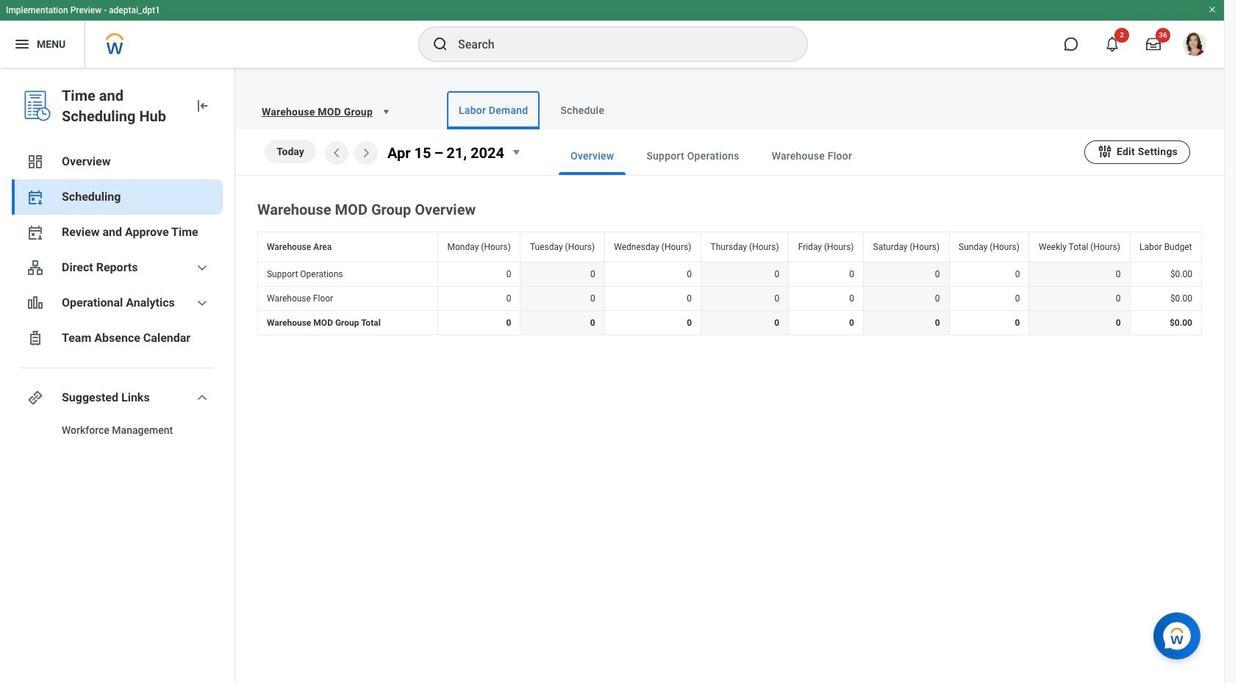 Task type: locate. For each thing, give the bounding box(es) containing it.
close environment banner image
[[1209, 5, 1218, 14]]

0 vertical spatial chevron down small image
[[193, 259, 211, 277]]

1 horizontal spatial caret down small image
[[508, 144, 525, 161]]

1 chevron down small image from the top
[[193, 259, 211, 277]]

calendar user solid image down dashboard icon
[[26, 188, 44, 206]]

2 calendar user solid image from the top
[[26, 224, 44, 241]]

justify image
[[13, 35, 31, 53]]

tab panel
[[235, 129, 1225, 338]]

0 vertical spatial calendar user solid image
[[26, 188, 44, 206]]

navigation pane region
[[0, 68, 235, 683]]

calendar user solid image
[[26, 188, 44, 206], [26, 224, 44, 241]]

1 vertical spatial calendar user solid image
[[26, 224, 44, 241]]

caret down small image
[[379, 104, 394, 119], [508, 144, 525, 161]]

1 vertical spatial chevron down small image
[[193, 294, 211, 312]]

0 vertical spatial caret down small image
[[379, 104, 394, 119]]

transformation import image
[[193, 97, 211, 115]]

view team image
[[26, 259, 44, 277]]

2 chevron down small image from the top
[[193, 294, 211, 312]]

0 horizontal spatial caret down small image
[[379, 104, 394, 119]]

1 vertical spatial tab list
[[530, 137, 1085, 175]]

chart image
[[26, 294, 44, 312]]

banner
[[0, 0, 1225, 68]]

tab list
[[418, 91, 1207, 129], [530, 137, 1085, 175]]

calendar user solid image up view team icon
[[26, 224, 44, 241]]

chevron right small image
[[358, 144, 375, 162]]

chevron down small image
[[193, 259, 211, 277], [193, 294, 211, 312]]

dashboard image
[[26, 153, 44, 171]]

chevron down small image
[[193, 389, 211, 407]]

1 vertical spatial caret down small image
[[508, 144, 525, 161]]

profile logan mcneil image
[[1184, 32, 1207, 59]]



Task type: describe. For each thing, give the bounding box(es) containing it.
chevron down small image for chart image
[[193, 294, 211, 312]]

chevron left small image
[[328, 144, 346, 162]]

link image
[[26, 389, 44, 407]]

1 calendar user solid image from the top
[[26, 188, 44, 206]]

0 vertical spatial tab list
[[418, 91, 1207, 129]]

configure image
[[1098, 143, 1114, 159]]

Search Workday  search field
[[458, 28, 778, 60]]

inbox large image
[[1147, 37, 1162, 51]]

time and scheduling hub element
[[62, 85, 182, 127]]

notifications large image
[[1106, 37, 1120, 51]]

task timeoff image
[[26, 330, 44, 347]]

chevron down small image for view team icon
[[193, 259, 211, 277]]

search image
[[432, 35, 449, 53]]



Task type: vqa. For each thing, say whether or not it's contained in the screenshot.
BY on the bottom of the page
no



